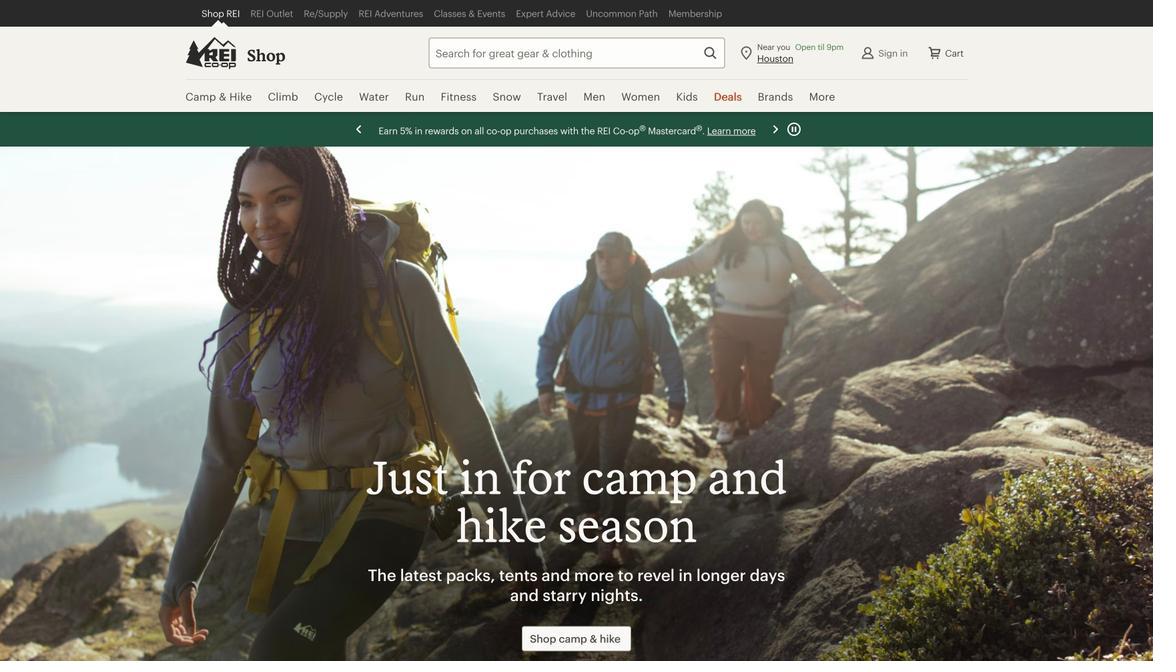 Task type: describe. For each thing, give the bounding box(es) containing it.
previous message image
[[351, 121, 367, 137]]

search image
[[703, 45, 719, 61]]

hikers on a rocky trail above a gorge. image
[[0, 147, 1153, 662]]

rei co-op, go to rei.com home page image
[[186, 37, 236, 69]]

pause banner message scrolling image
[[786, 121, 802, 137]]

shopping cart is empty image
[[927, 45, 943, 61]]



Task type: vqa. For each thing, say whether or not it's contained in the screenshot.
Live chat icon
no



Task type: locate. For each thing, give the bounding box(es) containing it.
promotional messages marquee
[[0, 112, 1153, 147]]

Search for great gear & clothing text field
[[429, 38, 725, 68]]

None search field
[[405, 38, 725, 68]]

next message image
[[767, 121, 783, 137]]

None field
[[429, 38, 725, 68]]

banner
[[0, 0, 1153, 113]]



